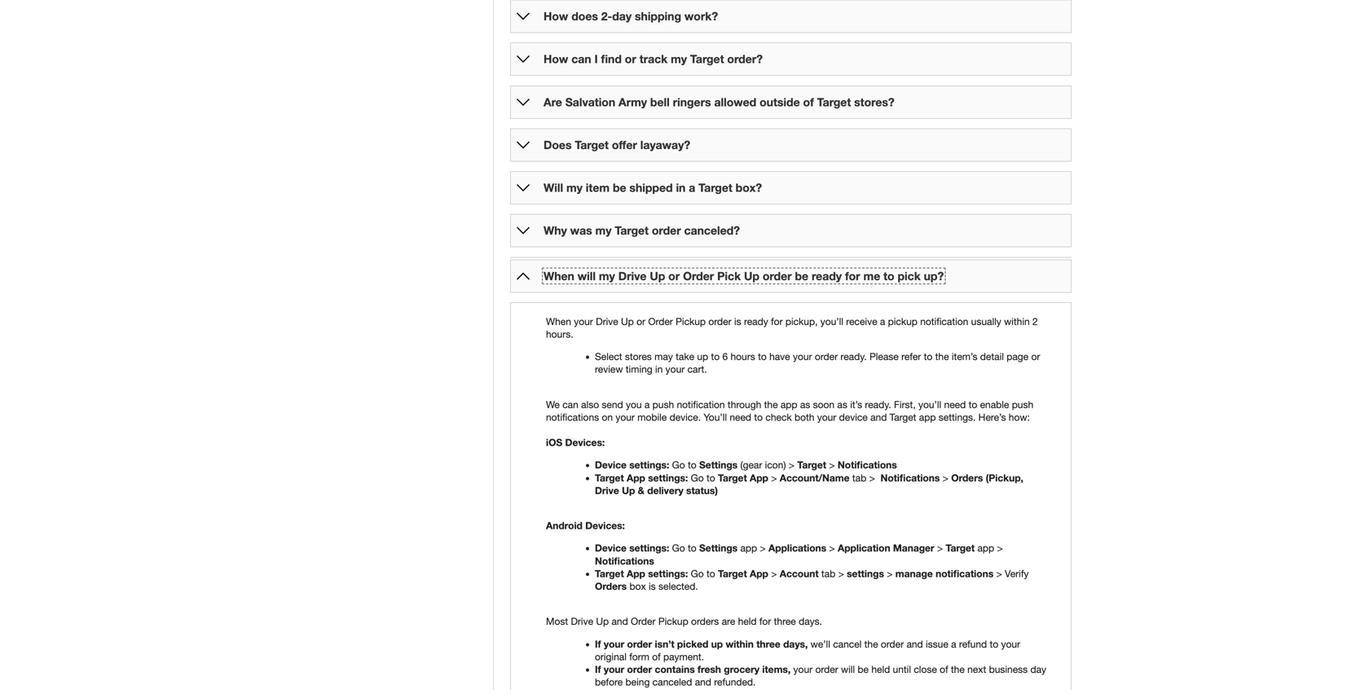 Task type: locate. For each thing, give the bounding box(es) containing it.
2 vertical spatial of
[[940, 661, 948, 673]]

0 vertical spatial is
[[734, 313, 741, 325]]

and left issue
[[907, 636, 923, 647]]

held inside your order will be held until close of the next business day before being canceled and refunded.
[[872, 661, 890, 673]]

1 vertical spatial device
[[595, 540, 627, 552]]

my
[[671, 52, 687, 66], [566, 181, 583, 194], [595, 224, 612, 237], [599, 267, 615, 280]]

up right picked on the bottom of page
[[711, 636, 723, 647]]

held left until at bottom right
[[872, 661, 890, 673]]

notifications down also
[[546, 409, 599, 421]]

1 horizontal spatial will
[[841, 661, 855, 673]]

0 horizontal spatial ready
[[744, 313, 768, 325]]

push up mobile
[[653, 396, 674, 408]]

circle arrow e image
[[517, 10, 530, 23], [517, 181, 530, 194]]

in down may
[[655, 361, 663, 373]]

2 device from the top
[[595, 540, 627, 552]]

ready left me
[[812, 267, 842, 280]]

how left i
[[544, 52, 568, 66]]

> left applications
[[760, 540, 766, 552]]

0 vertical spatial pickup
[[676, 313, 706, 325]]

tab right account/name
[[853, 470, 867, 481]]

drive
[[618, 267, 647, 280], [596, 313, 618, 325], [595, 482, 619, 494], [571, 614, 593, 625]]

notification up item's
[[920, 313, 969, 325]]

here's
[[979, 409, 1006, 421]]

may
[[655, 349, 673, 360]]

1 vertical spatial devices:
[[585, 518, 625, 529]]

can right 'we' on the left of the page
[[563, 396, 579, 408]]

as up both
[[800, 396, 810, 408]]

for
[[845, 267, 860, 280], [771, 313, 783, 325], [760, 614, 771, 625]]

and right device
[[871, 409, 887, 421]]

1 vertical spatial orders
[[595, 578, 627, 590]]

contains
[[655, 661, 695, 673]]

a inside when your drive up or order pickup order is ready for pickup, you'll receive a pickup notification usually within 2 hours.
[[880, 313, 885, 325]]

2 vertical spatial be
[[858, 661, 869, 673]]

how
[[544, 9, 568, 23], [544, 52, 568, 66]]

usually
[[971, 313, 1002, 325]]

1 device from the top
[[595, 457, 627, 468]]

notifications up the box
[[595, 553, 654, 564]]

0 vertical spatial can
[[572, 52, 591, 66]]

app left applications
[[741, 540, 757, 552]]

1 horizontal spatial is
[[734, 313, 741, 325]]

be
[[613, 181, 626, 194], [795, 267, 809, 280], [858, 661, 869, 673]]

first,
[[894, 396, 916, 408]]

how for how can i find or track my target order?
[[544, 52, 568, 66]]

0 vertical spatial of
[[803, 95, 814, 109]]

1 horizontal spatial as
[[837, 396, 848, 408]]

tab
[[853, 470, 867, 481], [822, 566, 836, 577]]

1 vertical spatial up
[[711, 636, 723, 647]]

1 vertical spatial you'll
[[919, 396, 942, 408]]

settings down status)
[[699, 540, 738, 552]]

0 vertical spatial be
[[613, 181, 626, 194]]

a right issue
[[951, 636, 957, 647]]

4 circle arrow e image from the top
[[517, 224, 530, 237]]

can left i
[[572, 52, 591, 66]]

circle arrow e image left are
[[517, 96, 530, 109]]

are
[[722, 614, 735, 625]]

refund
[[959, 636, 987, 647]]

if up original
[[595, 636, 601, 647]]

0 horizontal spatial as
[[800, 396, 810, 408]]

device for device settings: go to settings (gear icon) > target > notifications
[[595, 457, 627, 468]]

pickup
[[676, 313, 706, 325], [658, 614, 689, 625]]

verify
[[1005, 566, 1029, 577]]

settings for app
[[699, 540, 738, 552]]

1 vertical spatial if
[[595, 661, 601, 673]]

order up until at bottom right
[[881, 636, 904, 647]]

does target offer layaway? link
[[544, 138, 691, 152]]

2 circle arrow e image from the top
[[517, 181, 530, 194]]

tab inside "device settings: go to settings app > applications > application manager > target app > notifications target app settings: go to target app > account tab > settings > manage notifications > verify orders box is selected."
[[822, 566, 836, 577]]

ready
[[812, 267, 842, 280], [744, 313, 768, 325]]

pickup up isn't
[[658, 614, 689, 625]]

0 horizontal spatial of
[[652, 649, 661, 660]]

circle arrow e image left why
[[517, 224, 530, 237]]

1 horizontal spatial held
[[872, 661, 890, 673]]

app
[[627, 470, 645, 481], [750, 470, 769, 481], [627, 566, 645, 577], [750, 566, 769, 577]]

can for how
[[572, 52, 591, 66]]

1 horizontal spatial orders
[[951, 470, 983, 481]]

up left &
[[622, 482, 635, 494]]

0 vertical spatial settings
[[699, 457, 738, 468]]

2 circle arrow e image from the top
[[517, 96, 530, 109]]

0 horizontal spatial push
[[653, 396, 674, 408]]

up up cart.
[[697, 349, 708, 360]]

and down fresh
[[695, 674, 712, 686]]

within inside when your drive up or order pickup order is ready for pickup, you'll receive a pickup notification usually within 2 hours.
[[1004, 313, 1030, 325]]

0 vertical spatial notification
[[920, 313, 969, 325]]

1 horizontal spatial of
[[803, 95, 814, 109]]

order inside your order will be held until close of the next business day before being canceled and refunded.
[[815, 661, 838, 673]]

2 vertical spatial order
[[631, 614, 656, 625]]

1 vertical spatial in
[[655, 361, 663, 373]]

ready. right it's
[[865, 396, 891, 408]]

1 vertical spatial held
[[872, 661, 890, 673]]

of down isn't
[[652, 649, 661, 660]]

0 vertical spatial ready.
[[841, 349, 867, 360]]

circle arrow e image left will
[[517, 181, 530, 194]]

0 horizontal spatial in
[[655, 361, 663, 373]]

order inside when your drive up or order pickup order is ready for pickup, you'll receive a pickup notification usually within 2 hours.
[[648, 313, 673, 325]]

your inside your order will be held until close of the next business day before being canceled and refunded.
[[794, 661, 813, 673]]

notifications inside "device settings: go to settings app > applications > application manager > target app > notifications target app settings: go to target app > account tab > settings > manage notifications > verify orders box is selected."
[[936, 566, 994, 577]]

for left me
[[845, 267, 860, 280]]

the right "cancel"
[[865, 636, 878, 647]]

0 horizontal spatial held
[[738, 614, 757, 625]]

0 horizontal spatial orders
[[595, 578, 627, 590]]

original
[[595, 649, 627, 660]]

circle arrow e image
[[517, 53, 530, 66], [517, 96, 530, 109], [517, 138, 530, 152], [517, 224, 530, 237]]

notifications down device
[[838, 457, 897, 468]]

settings:
[[629, 457, 669, 468], [648, 470, 688, 481], [629, 540, 669, 552], [648, 566, 688, 577]]

0 vertical spatial orders
[[951, 470, 983, 481]]

of inside your order will be held until close of the next business day before being canceled and refunded.
[[940, 661, 948, 673]]

order up form
[[627, 636, 652, 647]]

1 vertical spatial settings
[[699, 540, 738, 552]]

a left pickup
[[880, 313, 885, 325]]

0 vertical spatial devices:
[[565, 435, 605, 446]]

1 vertical spatial notification
[[677, 396, 725, 408]]

0 vertical spatial when
[[544, 267, 575, 280]]

i
[[595, 52, 598, 66]]

item's
[[952, 349, 978, 360]]

0 horizontal spatial is
[[649, 578, 656, 590]]

1 vertical spatial can
[[563, 396, 579, 408]]

1 vertical spatial of
[[652, 649, 661, 660]]

order left pick
[[683, 267, 714, 280]]

does
[[544, 138, 572, 152]]

notification
[[920, 313, 969, 325], [677, 396, 725, 408]]

when will my drive up or order pick up order be ready for me to pick up? link
[[544, 267, 944, 280]]

will
[[578, 267, 596, 280], [841, 661, 855, 673]]

the up the check
[[764, 396, 778, 408]]

drive right 'most'
[[571, 614, 593, 625]]

cart.
[[688, 361, 707, 373]]

when up hours.
[[546, 313, 571, 325]]

go
[[672, 457, 685, 468], [691, 470, 704, 481], [672, 540, 685, 552], [691, 566, 704, 577]]

ready inside when your drive up or order pickup order is ready for pickup, you'll receive a pickup notification usually within 2 hours.
[[744, 313, 768, 325]]

1 vertical spatial tab
[[822, 566, 836, 577]]

1 horizontal spatial you'll
[[919, 396, 942, 408]]

1 vertical spatial notifications
[[936, 566, 994, 577]]

1 horizontal spatial notifications
[[936, 566, 994, 577]]

notifications right manage
[[936, 566, 994, 577]]

0 vertical spatial you'll
[[821, 313, 844, 325]]

day inside your order will be held until close of the next business day before being canceled and refunded.
[[1031, 661, 1047, 673]]

2-
[[601, 9, 612, 23]]

1 vertical spatial day
[[1031, 661, 1047, 673]]

1 vertical spatial be
[[795, 267, 809, 280]]

order up 6 on the bottom of the page
[[709, 313, 732, 325]]

in inside select stores may take up to 6 hours to have your order ready. please refer to the item's detail page or review timing in your cart.
[[655, 361, 663, 373]]

how can i find or track my target order? link
[[544, 52, 763, 66]]

of
[[803, 95, 814, 109], [652, 649, 661, 660], [940, 661, 948, 673]]

> right account/name
[[869, 470, 875, 481]]

held right are
[[738, 614, 757, 625]]

1 horizontal spatial tab
[[853, 470, 867, 481]]

page
[[1007, 349, 1029, 360]]

account
[[780, 566, 819, 577]]

be right item
[[613, 181, 626, 194]]

2 settings from the top
[[699, 540, 738, 552]]

0 vertical spatial notifications
[[546, 409, 599, 421]]

settings inside "device settings: go to settings app > applications > application manager > target app > notifications target app settings: go to target app > account tab > settings > manage notifications > verify orders box is selected."
[[699, 540, 738, 552]]

the inside your order will be held until close of the next business day before being canceled and refunded.
[[951, 661, 965, 673]]

can
[[572, 52, 591, 66], [563, 396, 579, 408]]

3 circle arrow e image from the top
[[517, 138, 530, 152]]

of right outside
[[803, 95, 814, 109]]

0 vertical spatial will
[[578, 267, 596, 280]]

pick
[[717, 267, 741, 280]]

up
[[650, 267, 665, 280], [744, 267, 760, 280], [621, 313, 634, 325], [622, 482, 635, 494], [596, 614, 609, 625]]

layaway?
[[640, 138, 691, 152]]

you
[[626, 396, 642, 408]]

1 horizontal spatial ready
[[812, 267, 842, 280]]

2 if from the top
[[595, 661, 601, 673]]

or
[[625, 52, 636, 66], [669, 267, 680, 280], [637, 313, 646, 325], [1032, 349, 1040, 360]]

1 horizontal spatial push
[[1012, 396, 1034, 408]]

the
[[935, 349, 949, 360], [764, 396, 778, 408], [865, 636, 878, 647], [951, 661, 965, 673]]

0 vertical spatial how
[[544, 9, 568, 23]]

1 vertical spatial three
[[757, 636, 781, 647]]

1 circle arrow e image from the top
[[517, 53, 530, 66]]

1 horizontal spatial notification
[[920, 313, 969, 325]]

isn't
[[655, 636, 675, 647]]

within
[[1004, 313, 1030, 325], [726, 636, 754, 647]]

notification inside we can also send you a push notification through the app as soon as it's ready. first, you'll need to enable push notifications on your mobile device. you'll need to check both your device and target app settings. here's how:
[[677, 396, 725, 408]]

drive left &
[[595, 482, 619, 494]]

next
[[968, 661, 987, 673]]

1 horizontal spatial be
[[795, 267, 809, 280]]

orders (pickup, drive up & delivery status)
[[595, 470, 1024, 494]]

can inside we can also send you a push notification through the app as soon as it's ready. first, you'll need to enable push notifications on your mobile device. you'll need to check both your device and target app settings. here's how:
[[563, 396, 579, 408]]

offer
[[612, 138, 637, 152]]

if for we'll cancel the order and issue a refund to your original form of payment.
[[595, 636, 601, 647]]

push up how: on the right bottom of page
[[1012, 396, 1034, 408]]

three
[[774, 614, 796, 625], [757, 636, 781, 647]]

in right shipped on the left
[[676, 181, 686, 194]]

be down "cancel"
[[858, 661, 869, 673]]

circle arrow e image left i
[[517, 53, 530, 66]]

how does 2-day shipping work? link
[[544, 9, 718, 23]]

1 vertical spatial how
[[544, 52, 568, 66]]

will down the was
[[578, 267, 596, 280]]

circle arrow e image for does target offer layaway?
[[517, 138, 530, 152]]

> down the icon)
[[771, 470, 777, 481]]

notifications
[[546, 409, 599, 421], [936, 566, 994, 577]]

target
[[690, 52, 724, 66], [817, 95, 851, 109], [575, 138, 609, 152], [699, 181, 733, 194], [615, 224, 649, 237], [890, 409, 917, 421], [797, 457, 827, 468], [595, 470, 624, 481], [718, 470, 747, 481], [946, 540, 975, 552], [595, 566, 624, 577], [718, 566, 747, 577]]

order down 'pickup,' on the top of page
[[815, 349, 838, 360]]

ready up hours
[[744, 313, 768, 325]]

device settings: go to settings app > applications > application manager > target app > notifications target app settings: go to target app > account tab > settings > manage notifications > verify orders box is selected.
[[595, 540, 1029, 590]]

need
[[944, 396, 966, 408], [730, 409, 752, 421]]

1 how from the top
[[544, 9, 568, 23]]

1 vertical spatial ready.
[[865, 396, 891, 408]]

1 horizontal spatial up
[[711, 636, 723, 647]]

circle arrow s image
[[517, 267, 530, 280]]

0 horizontal spatial will
[[578, 267, 596, 280]]

1 horizontal spatial within
[[1004, 313, 1030, 325]]

outside
[[760, 95, 800, 109]]

1 settings from the top
[[699, 457, 738, 468]]

push
[[653, 396, 674, 408], [1012, 396, 1034, 408]]

1 vertical spatial for
[[771, 313, 783, 325]]

need down through
[[730, 409, 752, 421]]

review
[[595, 361, 623, 373]]

bell
[[650, 95, 670, 109]]

0 horizontal spatial day
[[612, 9, 632, 23]]

1 vertical spatial circle arrow e image
[[517, 181, 530, 194]]

your inside we'll cancel the order and issue a refund to your original form of payment.
[[1001, 636, 1021, 647]]

delivery
[[647, 482, 684, 494]]

be inside your order will be held until close of the next business day before being canceled and refunded.
[[858, 661, 869, 673]]

you'll right first,
[[919, 396, 942, 408]]

circle arrow e image for how does 2-day shipping work?
[[517, 10, 530, 23]]

notification inside when your drive up or order pickup order is ready for pickup, you'll receive a pickup notification usually within 2 hours.
[[920, 313, 969, 325]]

devices: for android devices:
[[585, 518, 625, 529]]

payment.
[[664, 649, 704, 660]]

2 horizontal spatial of
[[940, 661, 948, 673]]

0 vertical spatial in
[[676, 181, 686, 194]]

0 horizontal spatial notification
[[677, 396, 725, 408]]

orders left (pickup,
[[951, 470, 983, 481]]

if up before
[[595, 661, 601, 673]]

order?
[[727, 52, 763, 66]]

when right "circle arrow s" "icon"
[[544, 267, 575, 280]]

0 horizontal spatial need
[[730, 409, 752, 421]]

how left the does
[[544, 9, 568, 23]]

stores?
[[854, 95, 895, 109]]

of right close
[[940, 661, 948, 673]]

item
[[586, 181, 610, 194]]

1 horizontal spatial day
[[1031, 661, 1047, 673]]

android devices:
[[546, 518, 625, 529]]

device down ios devices: on the left of page
[[595, 457, 627, 468]]

will down "cancel"
[[841, 661, 855, 673]]

of for are salvation army bell ringers allowed outside of target stores?
[[803, 95, 814, 109]]

circle arrow e image for how can i find or track my target order?
[[517, 53, 530, 66]]

when inside when your drive up or order pickup order is ready for pickup, you'll receive a pickup notification usually within 2 hours.
[[546, 313, 571, 325]]

target down first,
[[890, 409, 917, 421]]

1 if from the top
[[595, 636, 601, 647]]

orders left the box
[[595, 578, 627, 590]]

settings
[[699, 457, 738, 468], [699, 540, 738, 552]]

0 horizontal spatial up
[[697, 349, 708, 360]]

1 vertical spatial will
[[841, 661, 855, 673]]

for inside when your drive up or order pickup order is ready for pickup, you'll receive a pickup notification usually within 2 hours.
[[771, 313, 783, 325]]

1 circle arrow e image from the top
[[517, 10, 530, 23]]

1 as from the left
[[800, 396, 810, 408]]

app right manager
[[978, 540, 995, 552]]

0 horizontal spatial you'll
[[821, 313, 844, 325]]

0 vertical spatial up
[[697, 349, 708, 360]]

device inside "device settings: go to settings app > applications > application manager > target app > notifications target app settings: go to target app > account tab > settings > manage notifications > verify orders box is selected."
[[595, 540, 627, 552]]

1 vertical spatial order
[[648, 313, 673, 325]]

ready. left please
[[841, 349, 867, 360]]

need up settings.
[[944, 396, 966, 408]]

work?
[[685, 9, 718, 23]]

0 vertical spatial device
[[595, 457, 627, 468]]

ready. inside we can also send you a push notification through the app as soon as it's ready. first, you'll need to enable push notifications on your mobile device. you'll need to check both your device and target app settings. here's how:
[[865, 396, 891, 408]]

order inside when your drive up or order pickup order is ready for pickup, you'll receive a pickup notification usually within 2 hours.
[[709, 313, 732, 325]]

0 horizontal spatial be
[[613, 181, 626, 194]]

three up the items,
[[757, 636, 781, 647]]

2 horizontal spatial be
[[858, 661, 869, 673]]

1 horizontal spatial need
[[944, 396, 966, 408]]

2 how from the top
[[544, 52, 568, 66]]

2 vertical spatial notifications
[[595, 553, 654, 564]]

and inside we can also send you a push notification through the app as soon as it's ready. first, you'll need to enable push notifications on your mobile device. you'll need to check both your device and target app settings. here's how:
[[871, 409, 887, 421]]

order down we'll
[[815, 661, 838, 673]]

be for order
[[858, 661, 869, 673]]

picked
[[677, 636, 709, 647]]

applications
[[769, 540, 827, 552]]

pickup up take
[[676, 313, 706, 325]]

before
[[595, 674, 623, 686]]

it's
[[850, 396, 862, 408]]

days,
[[783, 636, 808, 647]]

1 vertical spatial when
[[546, 313, 571, 325]]

0 vertical spatial circle arrow e image
[[517, 10, 530, 23]]

how does 2-day shipping work?
[[544, 9, 718, 23]]

drive inside when your drive up or order pickup order is ready for pickup, you'll receive a pickup notification usually within 2 hours.
[[596, 313, 618, 325]]

0 vertical spatial if
[[595, 636, 601, 647]]

if for your order will be held until close of the next business day before being canceled and refunded.
[[595, 661, 601, 673]]

1 vertical spatial is
[[649, 578, 656, 590]]

is right the box
[[649, 578, 656, 590]]

when will my drive up or order pick up order be ready for me to pick up?
[[544, 267, 944, 280]]

1 vertical spatial ready
[[744, 313, 768, 325]]

0 vertical spatial within
[[1004, 313, 1030, 325]]

0 horizontal spatial tab
[[822, 566, 836, 577]]

up inside "orders (pickup, drive up & delivery status)"
[[622, 482, 635, 494]]

order
[[652, 224, 681, 237], [763, 267, 792, 280], [709, 313, 732, 325], [815, 349, 838, 360], [627, 636, 652, 647], [881, 636, 904, 647], [627, 661, 652, 673], [815, 661, 838, 673]]

0 horizontal spatial notifications
[[546, 409, 599, 421]]



Task type: describe. For each thing, give the bounding box(es) containing it.
your inside when your drive up or order pickup order is ready for pickup, you'll receive a pickup notification usually within 2 hours.
[[574, 313, 593, 325]]

my right track
[[671, 52, 687, 66]]

hours.
[[546, 326, 573, 337]]

select stores may take up to 6 hours to have your order ready. please refer to the item's detail page or review timing in your cart.
[[595, 349, 1040, 373]]

circle arrow e image for are salvation army bell ringers allowed outside of target stores?
[[517, 96, 530, 109]]

> left application at the bottom
[[829, 540, 835, 552]]

of for your order will be held until close of the next business day before being canceled and refunded.
[[940, 661, 948, 673]]

canceled
[[653, 674, 692, 686]]

and inside we'll cancel the order and issue a refund to your original form of payment.
[[907, 636, 923, 647]]

or inside select stores may take up to 6 hours to have your order ready. please refer to the item's detail page or review timing in your cart.
[[1032, 349, 1040, 360]]

application
[[838, 540, 891, 552]]

will inside your order will be held until close of the next business day before being canceled and refunded.
[[841, 661, 855, 673]]

you'll inside we can also send you a push notification through the app as soon as it's ready. first, you'll need to enable push notifications on your mobile device. you'll need to check both your device and target app settings. here's how:
[[919, 396, 942, 408]]

and inside your order will be held until close of the next business day before being canceled and refunded.
[[695, 674, 712, 686]]

target left offer
[[575, 138, 609, 152]]

close
[[914, 661, 937, 673]]

your order will be held until close of the next business day before being canceled and refunded.
[[595, 661, 1047, 686]]

drive inside "orders (pickup, drive up & delivery status)"
[[595, 482, 619, 494]]

circle arrow e image for will my item be shipped in a target box?
[[517, 181, 530, 194]]

have
[[770, 349, 790, 360]]

1 vertical spatial pickup
[[658, 614, 689, 625]]

> left settings
[[838, 566, 844, 577]]

&
[[638, 482, 645, 494]]

the inside select stores may take up to 6 hours to have your order ready. please refer to the item's detail page or review timing in your cart.
[[935, 349, 949, 360]]

take
[[676, 349, 695, 360]]

how:
[[1009, 409, 1030, 421]]

or right find
[[625, 52, 636, 66]]

> right manager
[[937, 540, 943, 552]]

app left settings.
[[919, 409, 936, 421]]

salvation
[[565, 95, 616, 109]]

box?
[[736, 181, 762, 194]]

2 push from the left
[[1012, 396, 1034, 408]]

target left order?
[[690, 52, 724, 66]]

until
[[893, 661, 911, 673]]

of inside we'll cancel the order and issue a refund to your original form of payment.
[[652, 649, 661, 660]]

army
[[619, 95, 647, 109]]

device.
[[670, 409, 701, 421]]

you'll
[[704, 409, 727, 421]]

if your order contains fresh grocery items,
[[595, 661, 794, 673]]

settings for (gear
[[699, 457, 738, 468]]

being
[[626, 674, 650, 686]]

mobile
[[638, 409, 667, 421]]

order inside we'll cancel the order and issue a refund to your original form of payment.
[[881, 636, 904, 647]]

app left account in the bottom of the page
[[750, 566, 769, 577]]

ringers
[[673, 95, 711, 109]]

settings
[[847, 566, 884, 577]]

my right will
[[566, 181, 583, 194]]

through
[[728, 396, 762, 408]]

we'll cancel the order and issue a refund to your original form of payment.
[[595, 636, 1021, 660]]

why
[[544, 224, 567, 237]]

we'll
[[811, 636, 831, 647]]

account/name
[[780, 470, 850, 481]]

target app settings: go to target app > account/name tab > notifications >
[[595, 470, 951, 481]]

device settings: go to settings (gear icon) > target > notifications
[[595, 457, 897, 468]]

> right the icon)
[[789, 457, 795, 468]]

or down why was my target order canceled?
[[669, 267, 680, 280]]

when for when will my drive up or order pick up order be ready for me to pick up?
[[544, 267, 575, 280]]

android
[[546, 518, 583, 529]]

allowed
[[714, 95, 757, 109]]

be for my
[[613, 181, 626, 194]]

also
[[581, 396, 599, 408]]

does target offer layaway?
[[544, 138, 691, 152]]

0 vertical spatial order
[[683, 267, 714, 280]]

0 vertical spatial need
[[944, 396, 966, 408]]

0 vertical spatial held
[[738, 614, 757, 625]]

form
[[629, 649, 650, 660]]

2
[[1033, 313, 1038, 325]]

how can i find or track my target order?
[[544, 52, 763, 66]]

notifications inside "device settings: go to settings app > applications > application manager > target app > notifications target app settings: go to target app > account tab > settings > manage notifications > verify orders box is selected."
[[595, 553, 654, 564]]

0 vertical spatial notifications
[[838, 457, 897, 468]]

target down shipped on the left
[[615, 224, 649, 237]]

target inside we can also send you a push notification through the app as soon as it's ready. first, you'll need to enable push notifications on your mobile device. you'll need to check both your device and target app settings. here's how:
[[890, 409, 917, 421]]

orders inside "orders (pickup, drive up & delivery status)"
[[951, 470, 983, 481]]

target left box?
[[699, 181, 733, 194]]

order right pick
[[763, 267, 792, 280]]

target left stores?
[[817, 95, 851, 109]]

the inside we'll cancel the order and issue a refund to your original form of payment.
[[865, 636, 878, 647]]

timing
[[626, 361, 653, 373]]

send
[[602, 396, 623, 408]]

0 vertical spatial ready
[[812, 267, 842, 280]]

how for how does 2-day shipping work?
[[544, 9, 568, 23]]

items,
[[762, 661, 791, 673]]

settings: up &
[[629, 457, 669, 468]]

app up &
[[627, 470, 645, 481]]

orders inside "device settings: go to settings app > applications > application manager > target app > notifications target app settings: go to target app > account tab > settings > manage notifications > verify orders box is selected."
[[595, 578, 627, 590]]

(gear
[[741, 457, 762, 468]]

app down (gear
[[750, 470, 769, 481]]

shipped
[[630, 181, 673, 194]]

order inside select stores may take up to 6 hours to have your order ready. please refer to the item's detail page or review timing in your cart.
[[815, 349, 838, 360]]

is inside when your drive up or order pickup order is ready for pickup, you'll receive a pickup notification usually within 2 hours.
[[734, 313, 741, 325]]

target down ios devices: on the left of page
[[595, 470, 624, 481]]

we
[[546, 396, 560, 408]]

are salvation army bell ringers allowed outside of target stores? link
[[544, 95, 895, 109]]

pickup inside when your drive up or order pickup order is ready for pickup, you'll receive a pickup notification usually within 2 hours.
[[676, 313, 706, 325]]

up right pick
[[744, 267, 760, 280]]

0 vertical spatial day
[[612, 9, 632, 23]]

refunded.
[[714, 674, 756, 686]]

0 horizontal spatial within
[[726, 636, 754, 647]]

and up original
[[612, 614, 628, 625]]

> down (pickup,
[[997, 540, 1003, 552]]

does
[[572, 9, 598, 23]]

up inside select stores may take up to 6 hours to have your order ready. please refer to the item's detail page or review timing in your cart.
[[697, 349, 708, 360]]

manager
[[893, 540, 935, 552]]

issue
[[926, 636, 949, 647]]

settings: up the box
[[629, 540, 669, 552]]

up down the why was my target order canceled? link
[[650, 267, 665, 280]]

the inside we can also send you a push notification through the app as soon as it's ready. first, you'll need to enable push notifications on your mobile device. you'll need to check both your device and target app settings. here's how:
[[764, 396, 778, 408]]

is inside "device settings: go to settings app > applications > application manager > target app > notifications target app settings: go to target app > account tab > settings > manage notifications > verify orders box is selected."
[[649, 578, 656, 590]]

ready. inside select stores may take up to 6 hours to have your order ready. please refer to the item's detail page or review timing in your cart.
[[841, 349, 867, 360]]

settings: up delivery
[[648, 470, 688, 481]]

you'll inside when your drive up or order pickup order is ready for pickup, you'll receive a pickup notification usually within 2 hours.
[[821, 313, 844, 325]]

app up the box
[[627, 566, 645, 577]]

2 vertical spatial for
[[760, 614, 771, 625]]

fresh
[[698, 661, 721, 673]]

1 horizontal spatial in
[[676, 181, 686, 194]]

my right the was
[[595, 224, 612, 237]]

up inside when your drive up or order pickup order is ready for pickup, you'll receive a pickup notification usually within 2 hours.
[[621, 313, 634, 325]]

> right settings
[[887, 566, 893, 577]]

or inside when your drive up or order pickup order is ready for pickup, you'll receive a pickup notification usually within 2 hours.
[[637, 313, 646, 325]]

why was my target order canceled?
[[544, 224, 740, 237]]

status)
[[686, 482, 718, 494]]

to inside we'll cancel the order and issue a refund to your original form of payment.
[[990, 636, 999, 647]]

1 vertical spatial need
[[730, 409, 752, 421]]

order down will my item be shipped in a target box?
[[652, 224, 681, 237]]

enable
[[980, 396, 1009, 408]]

target right manager
[[946, 540, 975, 552]]

notifications inside we can also send you a push notification through the app as soon as it's ready. first, you'll need to enable push notifications on your mobile device. you'll need to check both your device and target app settings. here's how:
[[546, 409, 599, 421]]

on
[[602, 409, 613, 421]]

when for when your drive up or order pickup order is ready for pickup, you'll receive a pickup notification usually within 2 hours.
[[546, 313, 571, 325]]

devices: for ios devices:
[[565, 435, 605, 446]]

both
[[795, 409, 815, 421]]

6
[[723, 349, 728, 360]]

> up account/name
[[829, 457, 835, 468]]

1 push from the left
[[653, 396, 674, 408]]

can for we
[[563, 396, 579, 408]]

will my item be shipped in a target box?
[[544, 181, 762, 194]]

target down android devices:
[[595, 566, 624, 577]]

> left verify
[[997, 566, 1002, 577]]

device
[[839, 409, 868, 421]]

my down why was my target order canceled?
[[599, 267, 615, 280]]

a right shipped on the left
[[689, 181, 696, 194]]

target up are
[[718, 566, 747, 577]]

are
[[544, 95, 562, 109]]

refer
[[902, 349, 921, 360]]

target up account/name
[[797, 457, 827, 468]]

settings: up the selected.
[[648, 566, 688, 577]]

circle arrow e image for why was my target order canceled?
[[517, 224, 530, 237]]

settings.
[[939, 409, 976, 421]]

if your order isn't picked up within three days,
[[595, 636, 811, 647]]

0 vertical spatial for
[[845, 267, 860, 280]]

2 as from the left
[[837, 396, 848, 408]]

app up the check
[[781, 396, 798, 408]]

order down form
[[627, 661, 652, 673]]

pickup,
[[786, 313, 818, 325]]

box
[[630, 578, 646, 590]]

0 vertical spatial three
[[774, 614, 796, 625]]

up up original
[[596, 614, 609, 625]]

device for device settings: go to settings app > applications > application manager > target app > notifications target app settings: go to target app > account tab > settings > manage notifications > verify orders box is selected.
[[595, 540, 627, 552]]

will my item be shipped in a target box? link
[[544, 181, 762, 194]]

ios devices:
[[546, 435, 605, 446]]

> left (pickup,
[[943, 470, 949, 481]]

a inside we'll cancel the order and issue a refund to your original form of payment.
[[951, 636, 957, 647]]

most
[[546, 614, 568, 625]]

1 vertical spatial notifications
[[881, 470, 940, 481]]

target down device settings: go to settings (gear icon) > target > notifications
[[718, 470, 747, 481]]

most drive up and order pickup orders are held for three days.
[[546, 614, 822, 625]]

> left account in the bottom of the page
[[771, 566, 777, 577]]

select
[[595, 349, 622, 360]]

drive down the why was my target order canceled? link
[[618, 267, 647, 280]]

manage
[[896, 566, 933, 577]]

0 vertical spatial tab
[[853, 470, 867, 481]]

days.
[[799, 614, 822, 625]]

selected.
[[659, 578, 698, 590]]

a inside we can also send you a push notification through the app as soon as it's ready. first, you'll need to enable push notifications on your mobile device. you'll need to check both your device and target app settings. here's how:
[[645, 396, 650, 408]]

are salvation army bell ringers allowed outside of target stores?
[[544, 95, 895, 109]]

hours
[[731, 349, 755, 360]]

stores
[[625, 349, 652, 360]]

detail
[[980, 349, 1004, 360]]



Task type: vqa. For each thing, say whether or not it's contained in the screenshot.
INTEGRITY HOTLINE INTEGRITY HOTLINE
no



